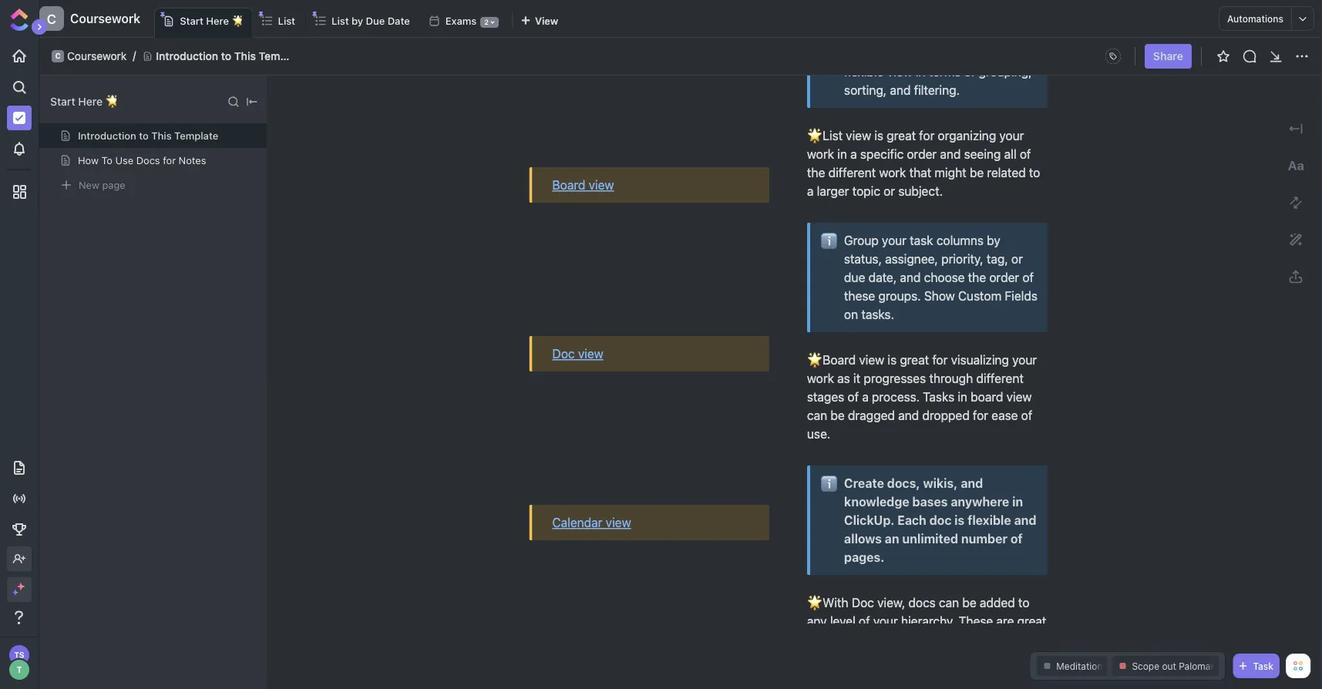 Task type: describe. For each thing, give the bounding box(es) containing it.
1 vertical spatial here
[[78, 95, 103, 108]]

docs
[[136, 155, 160, 166]]

as
[[837, 371, 850, 386]]

on
[[844, 307, 858, 322]]

note-
[[826, 633, 856, 647]]

knowledge
[[844, 495, 909, 509]]

your inside group your task columns by status, assignee, priority, tag, or due date, and choose the order of these groups. show custom fields on tasks.
[[882, 233, 907, 248]]

each
[[897, 513, 926, 528]]

versatile
[[937, 651, 984, 666]]

space,
[[949, 28, 987, 42]]

0 vertical spatial by
[[352, 15, 363, 26]]

ℹ️ for create docs, wikis, and knowledge bases anywhere in clickup. each doc is flexible and allows an unlimited number of pages.
[[821, 475, 835, 492]]

1 vertical spatial coursework
[[67, 50, 127, 63]]

doc view link
[[552, 347, 603, 361]]

progresses
[[864, 371, 926, 386]]

view
[[535, 15, 558, 26]]

be inside 🌟 list view is great for organizing your work in a specific order and seeing all of the different work that might be related to a larger topic or subject.
[[970, 166, 984, 180]]

your inside 🌟 with doc view, docs can be added to any level of your hierarchy. these are great for note-taking, documenting a process, and they are incredibly versatile and customizable.
[[873, 614, 898, 629]]

unlimited
[[902, 532, 958, 546]]

larger
[[817, 184, 849, 199]]

stages
[[807, 390, 844, 404]]

new page
[[79, 179, 125, 191]]

dragged
[[848, 408, 895, 423]]

c
[[55, 52, 60, 60]]

t
[[17, 665, 22, 675]]

task
[[1253, 661, 1273, 671]]

🌟 list view is great for organizing your work in a specific order and seeing all of the different work that might be related to a larger topic or subject.
[[807, 128, 1043, 199]]

in inside 🌟 list view is great for organizing your work in a specific order and seeing all of the different work that might be related to a larger topic or subject.
[[837, 147, 847, 162]]

with
[[823, 596, 848, 610]]

1 vertical spatial template
[[174, 130, 218, 141]]

of right the ease
[[1021, 408, 1032, 423]]

2 button
[[477, 12, 503, 32]]

🌟 for 🌟 list view is great for organizing your work in a specific order and seeing all of the different work that might be related to a larger topic or subject.
[[807, 128, 819, 143]]

coursework inside coursework button
[[70, 11, 140, 26]]

in down provided
[[891, 46, 901, 61]]

doc
[[929, 513, 952, 528]]

order inside group your task columns by status, assignee, priority, tag, or due date, and choose the order of these groups. show custom fields on tasks.
[[989, 270, 1019, 285]]

notes
[[179, 155, 206, 166]]

0 vertical spatial introduction to this template
[[156, 50, 306, 63]]

board view
[[552, 178, 614, 192]]

use.
[[807, 427, 830, 441]]

of inside 🌟 with doc view, docs can be added to any level of your hierarchy. these are great for note-taking, documenting a process, and they are incredibly versatile and customizable.
[[859, 614, 870, 629]]

documenting
[[897, 633, 971, 647]]

task inside group your task columns by status, assignee, priority, tag, or due date, and choose the order of these groups. show custom fields on tasks.
[[910, 233, 933, 248]]

doc inside 🌟 with doc view, docs can be added to any level of your hierarchy. these are great for note-taking, documenting a process, and they are incredibly versatile and customizable.
[[852, 596, 874, 610]]

choose
[[924, 270, 965, 285]]

customizable.
[[807, 670, 885, 684]]

subject.
[[898, 184, 943, 199]]

tasks.
[[861, 307, 894, 322]]

of down it
[[848, 390, 859, 404]]

1 vertical spatial introduction
[[78, 130, 136, 141]]

and inside 🌟 board view is great for visualizing your work as it progresses through different stages of a process. tasks in board view can be dragged and dropped for ease of use.
[[898, 408, 919, 423]]

tag,
[[987, 252, 1008, 266]]

these
[[959, 614, 993, 629]]

the for most
[[974, 46, 992, 61]]

your inside 🌟 board view is great for visualizing your work as it progresses through different stages of a process. tasks in board view can be dragged and dropped for ease of use.
[[1012, 353, 1037, 367]]

a left the specific
[[850, 147, 857, 162]]

view inside 🌟 list view is great for organizing your work in a specific order and seeing all of the different work that might be related to a larger topic or subject.
[[846, 128, 871, 143]]

ease
[[992, 408, 1018, 423]]

view,
[[877, 596, 905, 610]]

🌟 board view is great for visualizing your work as it progresses through different stages of a process. tasks in board view can be dragged and dropped for ease of use.
[[807, 353, 1040, 441]]

through
[[929, 371, 973, 386]]

1 vertical spatial introduction to this template
[[78, 130, 218, 141]]

list link
[[278, 8, 301, 37]]

list by due date
[[332, 15, 410, 26]]

it's
[[954, 46, 971, 61]]

for inside list view is a required task view provided for every space, folder, and list in clickup. it's the most flexible view in terms of grouping, sorting, and filtering.
[[896, 28, 912, 42]]

dropped
[[922, 408, 970, 423]]

filtering.
[[914, 83, 960, 98]]

coursework link
[[67, 50, 127, 63]]

custom
[[958, 289, 1001, 303]]

allows
[[844, 532, 882, 546]]

wikis,
[[923, 476, 958, 491]]

in left terms
[[916, 65, 925, 79]]

date,
[[868, 270, 897, 285]]

for inside 🌟 with doc view, docs can be added to any level of your hierarchy. these are great for note-taking, documenting a process, and they are incredibly versatile and customizable.
[[807, 633, 823, 647]]

of inside 🌟 list view is great for organizing your work in a specific order and seeing all of the different work that might be related to a larger topic or subject.
[[1020, 147, 1031, 162]]

sparkle svg 2 image
[[12, 590, 18, 595]]

required
[[918, 9, 964, 24]]

0 vertical spatial here
[[206, 15, 229, 27]]

tasks
[[923, 390, 954, 404]]

automations button
[[1219, 7, 1291, 30]]

it
[[853, 371, 860, 386]]

any
[[807, 614, 827, 629]]

related
[[987, 166, 1026, 180]]

process,
[[984, 633, 1031, 647]]

flexible inside list view is a required task view provided for every space, folder, and list in clickup. it's the most flexible view in terms of grouping, sorting, and filtering.
[[844, 65, 884, 79]]

grouping,
[[979, 65, 1032, 79]]

create
[[844, 476, 884, 491]]

0 horizontal spatial doc
[[552, 347, 575, 361]]

calendar view link
[[552, 515, 631, 530]]

date
[[388, 15, 410, 26]]

due
[[844, 270, 865, 285]]

groups.
[[878, 289, 921, 303]]

use
[[115, 155, 133, 166]]

to inside 🌟 with doc view, docs can be added to any level of your hierarchy. these are great for note-taking, documenting a process, and they are incredibly versatile and customizable.
[[1018, 596, 1029, 610]]

different inside 🌟 board view is great for visualizing your work as it progresses through different stages of a process. tasks in board view can be dragged and dropped for ease of use.
[[976, 371, 1024, 386]]

can inside 🌟 board view is great for visualizing your work as it progresses through different stages of a process. tasks in board view can be dragged and dropped for ease of use.
[[807, 408, 827, 423]]

0 horizontal spatial this
[[151, 130, 172, 141]]

0 horizontal spatial start here 🌟
[[50, 95, 116, 108]]

and inside 🌟 list view is great for organizing your work in a specific order and seeing all of the different work that might be related to a larger topic or subject.
[[940, 147, 961, 162]]

ts t
[[14, 651, 24, 675]]

2
[[484, 18, 489, 26]]

ℹ️ for group your task columns by status, assignee, priority, tag, or due date, and choose the order of these groups. show custom fields on tasks.
[[821, 232, 835, 249]]

list for list by due date
[[332, 15, 349, 26]]

an
[[885, 532, 899, 546]]

list down provided
[[868, 46, 888, 61]]

for right docs
[[163, 155, 176, 166]]

sorting,
[[844, 83, 887, 98]]

docs,
[[887, 476, 920, 491]]

1 vertical spatial are
[[859, 651, 876, 666]]

that
[[909, 166, 931, 180]]

might
[[935, 166, 966, 180]]

docs
[[908, 596, 936, 610]]

🌟 with doc view, docs can be added to any level of your hierarchy. these are great for note-taking, documenting a process, and they are incredibly versatile and customizable.
[[807, 596, 1050, 684]]

taking,
[[856, 633, 894, 647]]

they
[[831, 651, 856, 666]]

clickup. inside list view is a required task view provided for every space, folder, and list in clickup. it's the most flexible view in terms of grouping, sorting, and filtering.
[[904, 46, 951, 61]]

in inside 🌟 board view is great for visualizing your work as it progresses through different stages of a process. tasks in board view can be dragged and dropped for ease of use.
[[958, 390, 967, 404]]

how to use docs for notes
[[78, 155, 206, 166]]

for inside 🌟 list view is great for organizing your work in a specific order and seeing all of the different work that might be related to a larger topic or subject.
[[919, 128, 935, 143]]

different inside 🌟 list view is great for organizing your work in a specific order and seeing all of the different work that might be related to a larger topic or subject.
[[828, 166, 876, 180]]

group your task columns by status, assignee, priority, tag, or due date, and choose the order of these groups. show custom fields on tasks.
[[844, 233, 1041, 322]]



Task type: vqa. For each thing, say whether or not it's contained in the screenshot.
Whiteboard
no



Task type: locate. For each thing, give the bounding box(es) containing it.
dropdown menu image
[[1101, 44, 1125, 69]]

template down list link at the left top
[[259, 50, 306, 63]]

1 horizontal spatial template
[[259, 50, 306, 63]]

for left every
[[896, 28, 912, 42]]

group
[[844, 233, 879, 248]]

the inside group your task columns by status, assignee, priority, tag, or due date, and choose the order of these groups. show custom fields on tasks.
[[968, 270, 986, 285]]

ℹ️ left group
[[821, 232, 835, 249]]

process.
[[872, 390, 920, 404]]

0 vertical spatial different
[[828, 166, 876, 180]]

0 vertical spatial flexible
[[844, 65, 884, 79]]

to
[[221, 50, 231, 63], [139, 130, 149, 141], [1029, 166, 1040, 180], [1018, 596, 1029, 610]]

specific
[[860, 147, 904, 162]]

a down these
[[974, 633, 980, 647]]

1 horizontal spatial clickup.
[[904, 46, 951, 61]]

your up all
[[999, 128, 1024, 143]]

0 vertical spatial clickup.
[[904, 46, 951, 61]]

order up that
[[907, 147, 937, 162]]

are up process,
[[996, 614, 1014, 629]]

task inside list view is a required task view provided for every space, folder, and list in clickup. it's the most flexible view in terms of grouping, sorting, and filtering.
[[968, 9, 991, 24]]

0 vertical spatial start here 🌟
[[180, 15, 242, 27]]

can
[[807, 408, 827, 423], [939, 596, 959, 610]]

coursework down coursework button
[[67, 50, 127, 63]]

is up progresses at the right
[[888, 353, 897, 367]]

1 vertical spatial great
[[900, 353, 929, 367]]

the inside list view is a required task view provided for every space, folder, and list in clickup. it's the most flexible view in terms of grouping, sorting, and filtering.
[[974, 46, 992, 61]]

is
[[896, 9, 905, 24], [874, 128, 883, 143], [888, 353, 897, 367], [955, 513, 965, 528]]

these
[[844, 289, 875, 303]]

clickup.
[[904, 46, 951, 61], [844, 513, 894, 528]]

great up the specific
[[887, 128, 916, 143]]

great inside 🌟 list view is great for organizing your work in a specific order and seeing all of the different work that might be related to a larger topic or subject.
[[887, 128, 916, 143]]

start
[[180, 15, 203, 27], [50, 95, 75, 108]]

board inside 🌟 board view is great for visualizing your work as it progresses through different stages of a process. tasks in board view can be dragged and dropped for ease of use.
[[823, 353, 856, 367]]

to right related at the right
[[1029, 166, 1040, 180]]

start here 🌟 link
[[180, 8, 248, 37]]

0 vertical spatial template
[[259, 50, 306, 63]]

for
[[896, 28, 912, 42], [919, 128, 935, 143], [163, 155, 176, 166], [932, 353, 948, 367], [973, 408, 988, 423], [807, 633, 823, 647]]

1 horizontal spatial board
[[823, 353, 856, 367]]

organizing
[[938, 128, 996, 143]]

the up custom
[[968, 270, 986, 285]]

to
[[101, 155, 113, 166]]

0 horizontal spatial start
[[50, 95, 75, 108]]

the inside 🌟 list view is great for organizing your work in a specific order and seeing all of the different work that might be related to a larger topic or subject.
[[807, 166, 825, 180]]

2 ℹ️ from the top
[[821, 475, 835, 492]]

introduction up to
[[78, 130, 136, 141]]

1 vertical spatial be
[[831, 408, 845, 423]]

your inside 🌟 list view is great for organizing your work in a specific order and seeing all of the different work that might be related to a larger topic or subject.
[[999, 128, 1024, 143]]

by left the due
[[352, 15, 363, 26]]

of up taking,
[[859, 614, 870, 629]]

great up process,
[[1017, 614, 1046, 629]]

clickup. inside create docs, wikis, and knowledge bases anywhere in clickup. each doc is flexible and allows an unlimited number of pages.
[[844, 513, 894, 528]]

the right the it's on the top right of the page
[[974, 46, 992, 61]]

by up tag,
[[987, 233, 1000, 248]]

1 horizontal spatial doc
[[852, 596, 874, 610]]

0 horizontal spatial introduction
[[78, 130, 136, 141]]

to up how to use docs for notes
[[139, 130, 149, 141]]

introduction down the 'start here 🌟' link
[[156, 50, 218, 63]]

is up the specific
[[874, 128, 883, 143]]

🌟 inside 🌟 with doc view, docs can be added to any level of your hierarchy. these are great for note-taking, documenting a process, and they are incredibly versatile and customizable.
[[807, 596, 819, 610]]

1 vertical spatial this
[[151, 130, 172, 141]]

is inside list view is a required task view provided for every space, folder, and list in clickup. it's the most flexible view in terms of grouping, sorting, and filtering.
[[896, 9, 905, 24]]

columns
[[936, 233, 984, 248]]

1 vertical spatial clickup.
[[844, 513, 894, 528]]

pages.
[[844, 550, 885, 565]]

of inside group your task columns by status, assignee, priority, tag, or due date, and choose the order of these groups. show custom fields on tasks.
[[1022, 270, 1034, 285]]

0 vertical spatial work
[[807, 147, 834, 162]]

c coursework
[[55, 50, 127, 63]]

this down the 'start here 🌟' link
[[234, 50, 256, 63]]

0 horizontal spatial can
[[807, 408, 827, 423]]

be up these
[[962, 596, 976, 610]]

provided
[[844, 28, 893, 42]]

of up fields
[[1022, 270, 1034, 285]]

1 vertical spatial can
[[939, 596, 959, 610]]

page
[[102, 179, 125, 191]]

for down 'board'
[[973, 408, 988, 423]]

2 vertical spatial be
[[962, 596, 976, 610]]

1 horizontal spatial introduction
[[156, 50, 218, 63]]

1 horizontal spatial start
[[180, 15, 203, 27]]

1 vertical spatial doc
[[852, 596, 874, 610]]

create docs, wikis, and knowledge bases anywhere in clickup. each doc is flexible and allows an unlimited number of pages.
[[844, 476, 1039, 565]]

0 horizontal spatial here
[[78, 95, 103, 108]]

and inside group your task columns by status, assignee, priority, tag, or due date, and choose the order of these groups. show custom fields on tasks.
[[900, 270, 921, 285]]

🌟 inside 🌟 board view is great for visualizing your work as it progresses through different stages of a process. tasks in board view can be dragged and dropped for ease of use.
[[807, 353, 819, 367]]

0 vertical spatial are
[[996, 614, 1014, 629]]

0 horizontal spatial board
[[552, 178, 585, 192]]

work for board
[[807, 371, 834, 386]]

list for list
[[278, 15, 295, 26]]

incredibly
[[880, 651, 934, 666]]

by inside group your task columns by status, assignee, priority, tag, or due date, and choose the order of these groups. show custom fields on tasks.
[[987, 233, 1000, 248]]

work up stages
[[807, 371, 834, 386]]

bases
[[912, 495, 948, 509]]

in down through
[[958, 390, 967, 404]]

1 horizontal spatial different
[[976, 371, 1024, 386]]

2 vertical spatial the
[[968, 270, 986, 285]]

flexible up number
[[967, 513, 1011, 528]]

flexible inside create docs, wikis, and knowledge bases anywhere in clickup. each doc is flexible and allows an unlimited number of pages.
[[967, 513, 1011, 528]]

new
[[79, 179, 99, 191]]

1 vertical spatial by
[[987, 233, 1000, 248]]

template
[[259, 50, 306, 63], [174, 130, 218, 141]]

share
[[1153, 50, 1183, 62]]

doc view
[[552, 347, 603, 361]]

🌟 inside 🌟 list view is great for organizing your work in a specific order and seeing all of the different work that might be related to a larger topic or subject.
[[807, 128, 819, 143]]

1 vertical spatial ℹ️
[[821, 475, 835, 492]]

topic
[[852, 184, 880, 199]]

most
[[995, 46, 1023, 61]]

🌟 for 🌟 board view is great for visualizing your work as it progresses through different stages of a process. tasks in board view can be dragged and dropped for ease of use.
[[807, 353, 819, 367]]

is inside create docs, wikis, and knowledge bases anywhere in clickup. each doc is flexible and allows an unlimited number of pages.
[[955, 513, 965, 528]]

is inside 🌟 board view is great for visualizing your work as it progresses through different stages of a process. tasks in board view can be dragged and dropped for ease of use.
[[888, 353, 897, 367]]

🌟 down coursework 'link'
[[105, 95, 116, 108]]

your
[[999, 128, 1024, 143], [882, 233, 907, 248], [1012, 353, 1037, 367], [873, 614, 898, 629]]

for up that
[[919, 128, 935, 143]]

0 vertical spatial this
[[234, 50, 256, 63]]

0 horizontal spatial template
[[174, 130, 218, 141]]

list up provided
[[844, 9, 864, 24]]

the
[[974, 46, 992, 61], [807, 166, 825, 180], [968, 270, 986, 285]]

automations
[[1227, 13, 1283, 24]]

show
[[924, 289, 955, 303]]

assignee,
[[885, 252, 938, 266]]

be inside 🌟 board view is great for visualizing your work as it progresses through different stages of a process. tasks in board view can be dragged and dropped for ease of use.
[[831, 408, 845, 423]]

different
[[828, 166, 876, 180], [976, 371, 1024, 386]]

1 vertical spatial flexible
[[967, 513, 1011, 528]]

a up dragged at the bottom right of page
[[862, 390, 869, 404]]

level
[[830, 614, 856, 629]]

work down the specific
[[879, 166, 906, 180]]

calendar view
[[552, 515, 631, 530]]

the up larger
[[807, 166, 825, 180]]

or right tag,
[[1011, 252, 1023, 266]]

or right topic
[[884, 184, 895, 199]]

status,
[[844, 252, 882, 266]]

list for list view is a required task view provided for every space, folder, and list in clickup. it's the most flexible view in terms of grouping, sorting, and filtering.
[[844, 9, 864, 24]]

your down view,
[[873, 614, 898, 629]]

list view is a required task view provided for every space, folder, and list in clickup. it's the most flexible view in terms of grouping, sorting, and filtering.
[[844, 9, 1035, 98]]

work inside 🌟 board view is great for visualizing your work as it progresses through different stages of a process. tasks in board view can be dragged and dropped for ease of use.
[[807, 371, 834, 386]]

1 vertical spatial work
[[879, 166, 906, 180]]

🌟 up stages
[[807, 353, 819, 367]]

template up notes
[[174, 130, 218, 141]]

0 horizontal spatial different
[[828, 166, 876, 180]]

order down tag,
[[989, 270, 1019, 285]]

seeing
[[964, 147, 1001, 162]]

great for specific
[[887, 128, 916, 143]]

clickup. down every
[[904, 46, 951, 61]]

in right anywhere
[[1012, 495, 1023, 509]]

introduction to this template up docs
[[78, 130, 218, 141]]

work for list
[[807, 147, 834, 162]]

all
[[1004, 147, 1016, 162]]

your right the "visualizing"
[[1012, 353, 1037, 367]]

1 horizontal spatial are
[[996, 614, 1014, 629]]

can up use.
[[807, 408, 827, 423]]

great up progresses at the right
[[900, 353, 929, 367]]

of inside list view is a required task view provided for every space, folder, and list in clickup. it's the most flexible view in terms of grouping, sorting, and filtering.
[[964, 65, 975, 79]]

anywhere
[[951, 495, 1009, 509]]

0 vertical spatial ℹ️
[[821, 232, 835, 249]]

a inside 🌟 board view is great for visualizing your work as it progresses through different stages of a process. tasks in board view can be dragged and dropped for ease of use.
[[862, 390, 869, 404]]

work up larger
[[807, 147, 834, 162]]

1 vertical spatial board
[[823, 353, 856, 367]]

🌟
[[232, 15, 242, 27], [105, 95, 116, 108], [807, 128, 819, 143], [807, 353, 819, 367], [807, 596, 819, 610]]

clickup. up allows
[[844, 513, 894, 528]]

and
[[844, 46, 865, 61], [890, 83, 911, 98], [940, 147, 961, 162], [900, 270, 921, 285], [898, 408, 919, 423], [961, 476, 983, 491], [1014, 513, 1036, 528], [807, 651, 828, 666], [987, 651, 1008, 666]]

list inside 🌟 list view is great for organizing your work in a specific order and seeing all of the different work that might be related to a larger topic or subject.
[[823, 128, 843, 143]]

0 vertical spatial board
[[552, 178, 585, 192]]

0 horizontal spatial are
[[859, 651, 876, 666]]

of right number
[[1010, 532, 1023, 546]]

1 vertical spatial start
[[50, 95, 75, 108]]

1 vertical spatial order
[[989, 270, 1019, 285]]

number
[[961, 532, 1008, 546]]

introduction to this template
[[156, 50, 306, 63], [78, 130, 218, 141]]

be
[[970, 166, 984, 180], [831, 408, 845, 423], [962, 596, 976, 610]]

a left required
[[908, 9, 915, 24]]

0 vertical spatial can
[[807, 408, 827, 423]]

different up 'board'
[[976, 371, 1024, 386]]

1 horizontal spatial flexible
[[967, 513, 1011, 528]]

0 vertical spatial great
[[887, 128, 916, 143]]

view
[[867, 9, 893, 24], [994, 9, 1020, 24], [887, 65, 912, 79], [846, 128, 871, 143], [589, 178, 614, 192], [578, 347, 603, 361], [859, 353, 884, 367], [1006, 390, 1032, 404], [606, 515, 631, 530]]

0 horizontal spatial or
[[884, 184, 895, 199]]

1 horizontal spatial or
[[1011, 252, 1023, 266]]

view button
[[513, 8, 565, 38]]

in inside create docs, wikis, and knowledge bases anywhere in clickup. each doc is flexible and allows an unlimited number of pages.
[[1012, 495, 1023, 509]]

start here 🌟
[[180, 15, 242, 27], [50, 95, 116, 108]]

folder,
[[991, 28, 1029, 42]]

be inside 🌟 with doc view, docs can be added to any level of your hierarchy. these are great for note-taking, documenting a process, and they are incredibly versatile and customizable.
[[962, 596, 976, 610]]

1 horizontal spatial here
[[206, 15, 229, 27]]

or
[[884, 184, 895, 199], [1011, 252, 1023, 266]]

🌟 for 🌟 with doc view, docs can be added to any level of your hierarchy. these are great for note-taking, documenting a process, and they are incredibly versatile and customizable.
[[807, 596, 819, 610]]

coursework up coursework 'link'
[[70, 11, 140, 26]]

1 horizontal spatial by
[[987, 233, 1000, 248]]

are
[[996, 614, 1014, 629], [859, 651, 876, 666]]

0 horizontal spatial by
[[352, 15, 363, 26]]

list left the due
[[332, 15, 349, 26]]

can inside 🌟 with doc view, docs can be added to any level of your hierarchy. these are great for note-taking, documenting a process, and they are incredibly versatile and customizable.
[[939, 596, 959, 610]]

can right "docs" at the bottom of the page
[[939, 596, 959, 610]]

sparkle svg 1 image
[[17, 583, 25, 590]]

to inside 🌟 list view is great for organizing your work in a specific order and seeing all of the different work that might be related to a larger topic or subject.
[[1029, 166, 1040, 180]]

are down taking,
[[859, 651, 876, 666]]

of right all
[[1020, 147, 1031, 162]]

0 horizontal spatial order
[[907, 147, 937, 162]]

1 horizontal spatial task
[[968, 9, 991, 24]]

0 horizontal spatial flexible
[[844, 65, 884, 79]]

1 horizontal spatial order
[[989, 270, 1019, 285]]

start here 🌟 inside the 'start here 🌟' link
[[180, 15, 242, 27]]

0 vertical spatial the
[[974, 46, 992, 61]]

0 vertical spatial doc
[[552, 347, 575, 361]]

great inside 🌟 board view is great for visualizing your work as it progresses through different stages of a process. tasks in board view can be dragged and dropped for ease of use.
[[900, 353, 929, 367]]

priority,
[[941, 252, 983, 266]]

ℹ️ left create
[[821, 475, 835, 492]]

a
[[908, 9, 915, 24], [850, 147, 857, 162], [807, 184, 814, 199], [862, 390, 869, 404], [974, 633, 980, 647]]

visualizing
[[951, 353, 1009, 367]]

a left larger
[[807, 184, 814, 199]]

1 vertical spatial task
[[910, 233, 933, 248]]

1 horizontal spatial start here 🌟
[[180, 15, 242, 27]]

or inside 🌟 list view is great for organizing your work in a specific order and seeing all of the different work that might be related to a larger topic or subject.
[[884, 184, 895, 199]]

0 vertical spatial or
[[884, 184, 895, 199]]

introduction to this template down the 'start here 🌟' link
[[156, 50, 306, 63]]

to down the 'start here 🌟' link
[[221, 50, 231, 63]]

your up assignee,
[[882, 233, 907, 248]]

0 horizontal spatial task
[[910, 233, 933, 248]]

calendar
[[552, 515, 602, 530]]

flexible up sorting,
[[844, 65, 884, 79]]

introduction
[[156, 50, 218, 63], [78, 130, 136, 141]]

1 ℹ️ from the top
[[821, 232, 835, 249]]

1 vertical spatial the
[[807, 166, 825, 180]]

1 horizontal spatial this
[[234, 50, 256, 63]]

every
[[915, 28, 946, 42]]

the for different
[[807, 166, 825, 180]]

great inside 🌟 with doc view, docs can be added to any level of your hierarchy. these are great for note-taking, documenting a process, and they are incredibly versatile and customizable.
[[1017, 614, 1046, 629]]

is inside 🌟 list view is great for organizing your work in a specific order and seeing all of the different work that might be related to a larger topic or subject.
[[874, 128, 883, 143]]

here left list link at the left top
[[206, 15, 229, 27]]

task up space,
[[968, 9, 991, 24]]

different up topic
[[828, 166, 876, 180]]

exams
[[445, 15, 477, 26]]

great for progresses
[[900, 353, 929, 367]]

or inside group your task columns by status, assignee, priority, tag, or due date, and choose the order of these groups. show custom fields on tasks.
[[1011, 252, 1023, 266]]

to right added
[[1018, 596, 1029, 610]]

0 vertical spatial introduction
[[156, 50, 218, 63]]

task
[[968, 9, 991, 24], [910, 233, 933, 248]]

0 vertical spatial order
[[907, 147, 937, 162]]

board view link
[[552, 178, 614, 192]]

1 horizontal spatial can
[[939, 596, 959, 610]]

for down any
[[807, 633, 823, 647]]

hierarchy.
[[901, 614, 955, 629]]

of inside create docs, wikis, and knowledge bases anywhere in clickup. each doc is flexible and allows an unlimited number of pages.
[[1010, 532, 1023, 546]]

2 vertical spatial great
[[1017, 614, 1046, 629]]

0 vertical spatial coursework
[[70, 11, 140, 26]]

be down stages
[[831, 408, 845, 423]]

🌟 left list link at the left top
[[232, 15, 242, 27]]

for up through
[[932, 353, 948, 367]]

ts
[[14, 651, 24, 659]]

2 vertical spatial work
[[807, 371, 834, 386]]

here down c coursework on the left of the page
[[78, 95, 103, 108]]

1 vertical spatial start here 🌟
[[50, 95, 116, 108]]

1 vertical spatial different
[[976, 371, 1024, 386]]

a inside list view is a required task view provided for every space, folder, and list in clickup. it's the most flexible view in terms of grouping, sorting, and filtering.
[[908, 9, 915, 24]]

0 vertical spatial start
[[180, 15, 203, 27]]

0 vertical spatial be
[[970, 166, 984, 180]]

🌟 up larger
[[807, 128, 819, 143]]

this up docs
[[151, 130, 172, 141]]

order inside 🌟 list view is great for organizing your work in a specific order and seeing all of the different work that might be related to a larger topic or subject.
[[907, 147, 937, 162]]

terms
[[929, 65, 961, 79]]

🌟 up any
[[807, 596, 819, 610]]

flexible
[[844, 65, 884, 79], [967, 513, 1011, 528]]

is left required
[[896, 9, 905, 24]]

a inside 🌟 with doc view, docs can be added to any level of your hierarchy. these are great for note-taking, documenting a process, and they are incredibly versatile and customizable.
[[974, 633, 980, 647]]

1 vertical spatial or
[[1011, 252, 1023, 266]]

of down the it's on the top right of the page
[[964, 65, 975, 79]]

task up assignee,
[[910, 233, 933, 248]]

be down seeing
[[970, 166, 984, 180]]

list right the 'start here 🌟' link
[[278, 15, 295, 26]]

0 vertical spatial task
[[968, 9, 991, 24]]

0 horizontal spatial clickup.
[[844, 513, 894, 528]]

list up larger
[[823, 128, 843, 143]]

is right doc
[[955, 513, 965, 528]]

in up larger
[[837, 147, 847, 162]]



